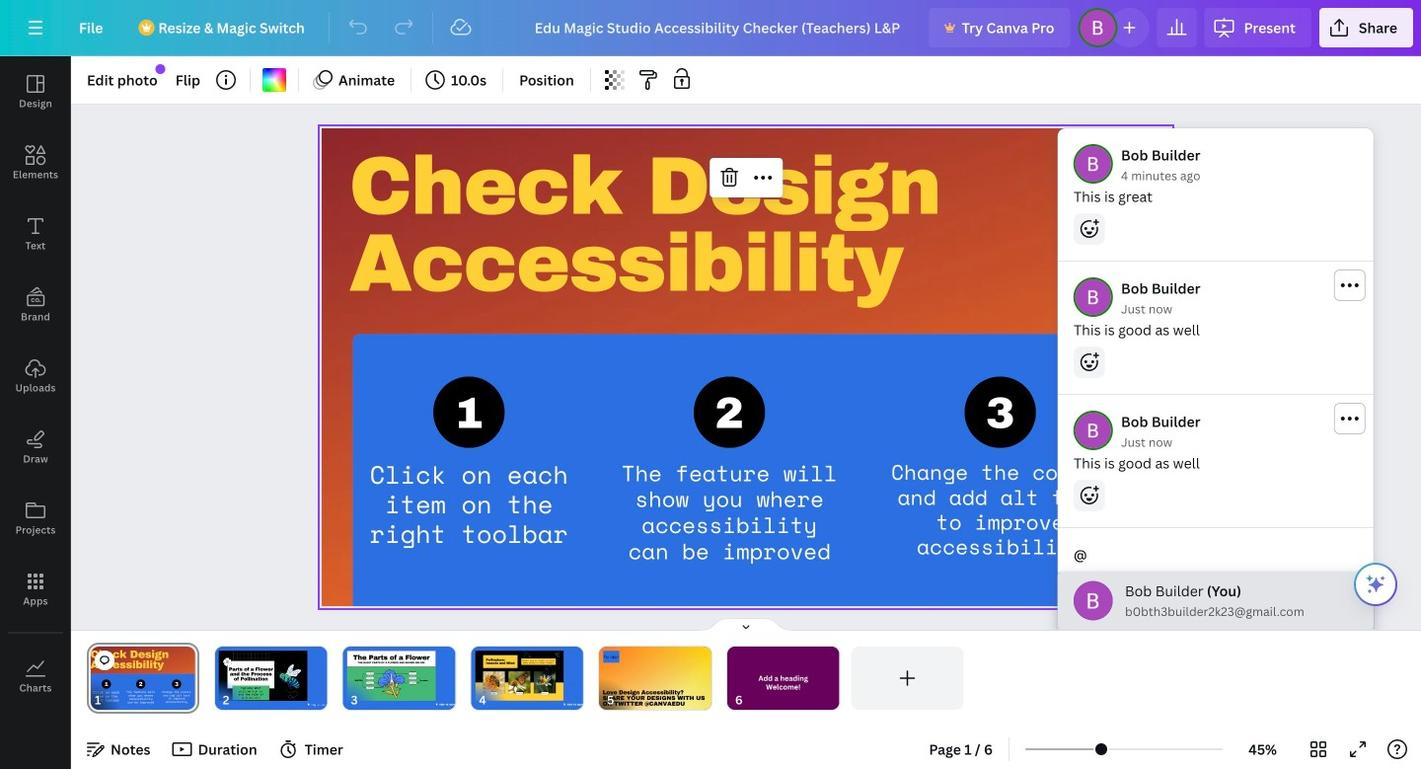 Task type: locate. For each thing, give the bounding box(es) containing it.
Design title text field
[[519, 8, 922, 47]]

page 1 image
[[87, 647, 199, 710]]

hide pages image
[[699, 617, 794, 633]]

Page title text field
[[110, 690, 117, 710]]

canva assistant image
[[1365, 573, 1388, 596]]

Zoom button
[[1231, 734, 1295, 765]]

no colour image
[[263, 68, 286, 92]]



Task type: vqa. For each thing, say whether or not it's contained in the screenshot.
Design title text field
yes



Task type: describe. For each thing, give the bounding box(es) containing it.
Reply draft. Add a reply or @mention. text field
[[1074, 544, 1359, 588]]

side panel tab list
[[0, 56, 71, 712]]

main menu bar
[[0, 0, 1422, 56]]



